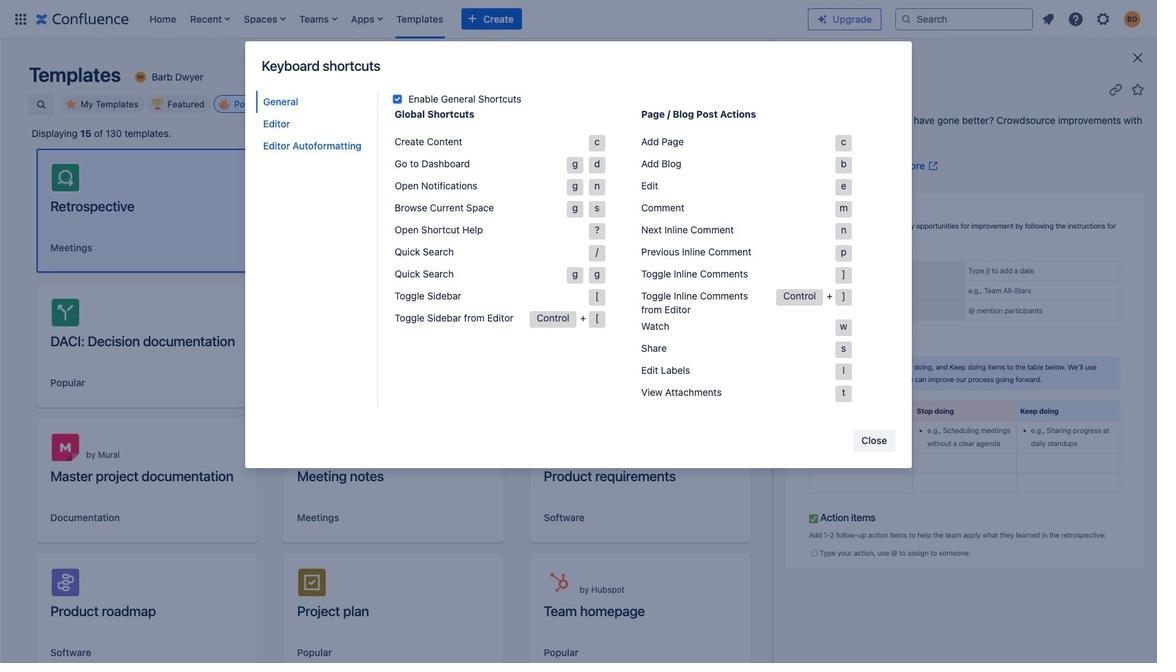 Task type: describe. For each thing, give the bounding box(es) containing it.
1 horizontal spatial list
[[1036, 7, 1149, 31]]

Search field
[[895, 8, 1033, 30]]

star retrospective image
[[1130, 82, 1146, 98]]

1 list item from the left
[[186, 0, 234, 38]]

premium image
[[817, 14, 828, 25]]

0 horizontal spatial list
[[143, 0, 797, 38]]

global element
[[8, 0, 797, 38]]

close image
[[1130, 50, 1146, 66]]

open search bar image
[[36, 99, 47, 110]]

2 list item from the left
[[295, 0, 341, 38]]

settings icon image
[[1095, 11, 1112, 27]]



Task type: vqa. For each thing, say whether or not it's contained in the screenshot.
list
yes



Task type: locate. For each thing, give the bounding box(es) containing it.
group
[[786, 155, 944, 177]]

open image
[[284, 69, 301, 85]]

dialog
[[245, 41, 912, 471]]

None search field
[[895, 8, 1033, 30]]

share link image
[[1108, 82, 1124, 98]]

0 horizontal spatial list item
[[186, 0, 234, 38]]

tab list
[[256, 91, 377, 408]]

search image
[[901, 13, 912, 24]]

list
[[143, 0, 797, 38], [1036, 7, 1149, 31]]

confluence image
[[36, 11, 129, 27], [36, 11, 129, 27]]

list item
[[186, 0, 234, 38], [295, 0, 341, 38]]

1 horizontal spatial list item
[[295, 0, 341, 38]]

banner
[[0, 0, 1157, 41]]



